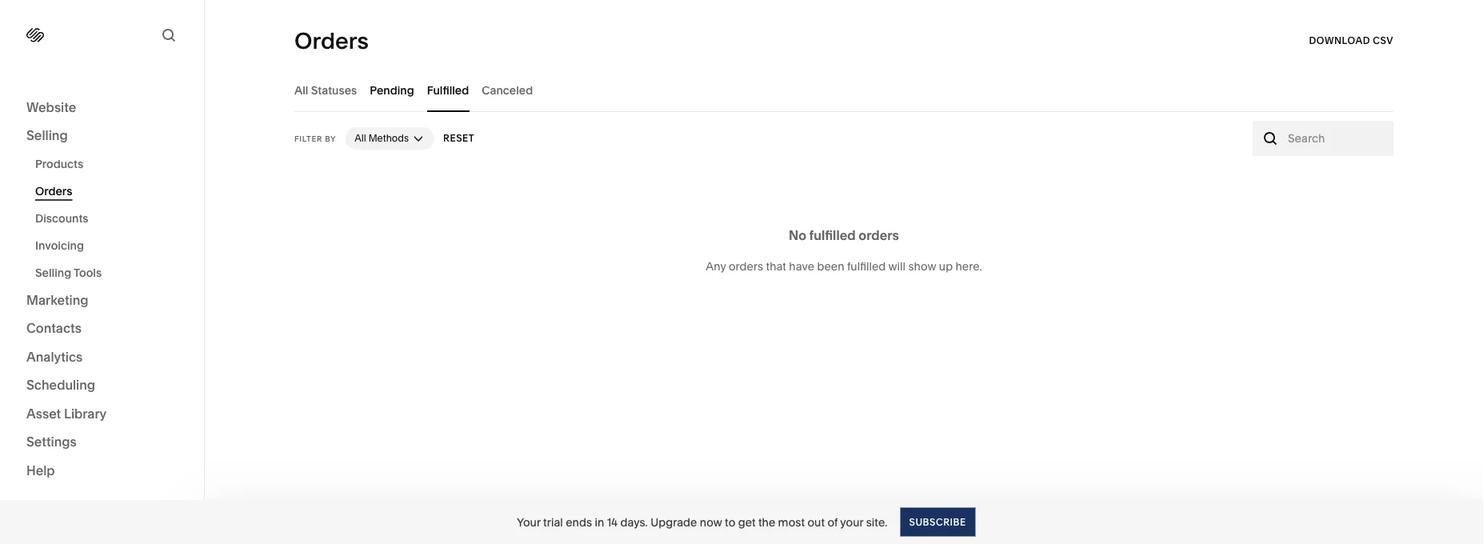 Task type: describe. For each thing, give the bounding box(es) containing it.
all methods button
[[345, 127, 435, 150]]

your
[[840, 515, 864, 529]]

here.
[[956, 259, 982, 273]]

days.
[[620, 515, 648, 529]]

selling tools
[[35, 266, 102, 280]]

discounts
[[35, 212, 88, 225]]

asset library
[[26, 406, 107, 421]]

selling for selling tools
[[35, 266, 71, 280]]

have
[[789, 259, 815, 273]]

in
[[595, 515, 604, 529]]

marketing link
[[26, 291, 178, 310]]

settings
[[26, 434, 77, 450]]

filter by
[[294, 134, 336, 143]]

download csv button
[[1310, 26, 1394, 55]]

selling tools link
[[35, 259, 186, 286]]

0 vertical spatial orders
[[859, 228, 899, 243]]

no fulfilled orders
[[789, 228, 899, 243]]

all statuses
[[294, 83, 357, 97]]

your trial ends in 14 days. upgrade now to get the most out of your site.
[[517, 515, 888, 529]]

asset
[[26, 406, 61, 421]]

site.
[[866, 515, 888, 529]]

any orders that have been fulfilled will show up here.
[[706, 259, 982, 273]]

no
[[789, 228, 807, 243]]

tools
[[74, 266, 102, 280]]

analytics link
[[26, 348, 178, 367]]

analytics
[[26, 349, 83, 364]]

now
[[700, 515, 722, 529]]

subscribe button
[[901, 508, 975, 537]]

1 vertical spatial orders
[[729, 259, 764, 273]]

website
[[26, 99, 76, 115]]

ends
[[566, 515, 592, 529]]

invoicing
[[35, 239, 84, 252]]

14
[[607, 515, 618, 529]]

contacts
[[26, 320, 82, 336]]

1 horizontal spatial orders
[[294, 27, 369, 54]]

will
[[889, 259, 906, 273]]

fulfilled
[[427, 83, 469, 97]]

selling link
[[26, 127, 178, 146]]

Search field
[[1288, 130, 1385, 147]]

filter
[[294, 134, 323, 143]]

all for all methods
[[355, 132, 366, 144]]

canceled
[[482, 83, 533, 97]]



Task type: vqa. For each thing, say whether or not it's contained in the screenshot.
Library
yes



Task type: locate. For each thing, give the bounding box(es) containing it.
all for all statuses
[[294, 83, 308, 97]]

download
[[1310, 35, 1371, 46]]

fulfilled left will
[[847, 259, 886, 273]]

all inside tab list
[[294, 83, 308, 97]]

contacts link
[[26, 320, 178, 338]]

that
[[766, 259, 787, 273]]

methods
[[369, 132, 409, 144]]

products link
[[35, 150, 186, 178]]

0 horizontal spatial all
[[294, 83, 308, 97]]

0 vertical spatial orders
[[294, 27, 369, 54]]

of
[[828, 515, 838, 529]]

all
[[294, 83, 308, 97], [355, 132, 366, 144]]

0 horizontal spatial orders
[[729, 259, 764, 273]]

orders
[[294, 27, 369, 54], [35, 184, 72, 198]]

orders right any
[[729, 259, 764, 273]]

the
[[758, 515, 776, 529]]

invoicing link
[[35, 232, 186, 259]]

pending button
[[370, 68, 414, 112]]

all left statuses
[[294, 83, 308, 97]]

to
[[725, 515, 736, 529]]

subscribe
[[909, 516, 966, 528]]

been
[[817, 259, 845, 273]]

csv
[[1373, 35, 1394, 46]]

0 horizontal spatial orders
[[35, 184, 72, 198]]

all left methods
[[355, 132, 366, 144]]

selling down website
[[26, 128, 68, 143]]

selling
[[26, 128, 68, 143], [35, 266, 71, 280]]

up
[[939, 259, 953, 273]]

selling up marketing
[[35, 266, 71, 280]]

fulfilled up been
[[809, 228, 856, 243]]

your
[[517, 515, 541, 529]]

selling for selling
[[26, 128, 68, 143]]

download csv
[[1310, 35, 1394, 46]]

fulfilled button
[[427, 68, 469, 112]]

products
[[35, 157, 83, 171]]

scheduling
[[26, 377, 95, 393]]

1 vertical spatial selling
[[35, 266, 71, 280]]

pending
[[370, 83, 414, 97]]

orders down products
[[35, 184, 72, 198]]

settings link
[[26, 433, 178, 452]]

by
[[325, 134, 336, 143]]

trial
[[543, 515, 563, 529]]

most
[[778, 515, 805, 529]]

tab list
[[294, 68, 1394, 112]]

reset button
[[443, 124, 475, 153]]

orders link
[[35, 178, 186, 205]]

library
[[64, 406, 107, 421]]

website link
[[26, 98, 178, 117]]

all methods
[[355, 132, 409, 144]]

orders up will
[[859, 228, 899, 243]]

out
[[808, 515, 825, 529]]

all statuses button
[[294, 68, 357, 112]]

reset
[[443, 132, 475, 144]]

fulfilled
[[809, 228, 856, 243], [847, 259, 886, 273]]

statuses
[[311, 83, 357, 97]]

0 vertical spatial fulfilled
[[809, 228, 856, 243]]

1 vertical spatial all
[[355, 132, 366, 144]]

marketing
[[26, 292, 88, 308]]

discounts link
[[35, 205, 186, 232]]

any
[[706, 259, 726, 273]]

tab list containing all statuses
[[294, 68, 1394, 112]]

1 horizontal spatial orders
[[859, 228, 899, 243]]

orders
[[859, 228, 899, 243], [729, 259, 764, 273]]

1 horizontal spatial all
[[355, 132, 366, 144]]

help link
[[26, 462, 55, 479]]

get
[[738, 515, 756, 529]]

upgrade
[[651, 515, 697, 529]]

0 vertical spatial all
[[294, 83, 308, 97]]

show
[[909, 259, 937, 273]]

help
[[26, 463, 55, 478]]

canceled button
[[482, 68, 533, 112]]

0 vertical spatial selling
[[26, 128, 68, 143]]

asset library link
[[26, 405, 178, 424]]

orders up statuses
[[294, 27, 369, 54]]

scheduling link
[[26, 376, 178, 395]]

1 vertical spatial fulfilled
[[847, 259, 886, 273]]

1 vertical spatial orders
[[35, 184, 72, 198]]



